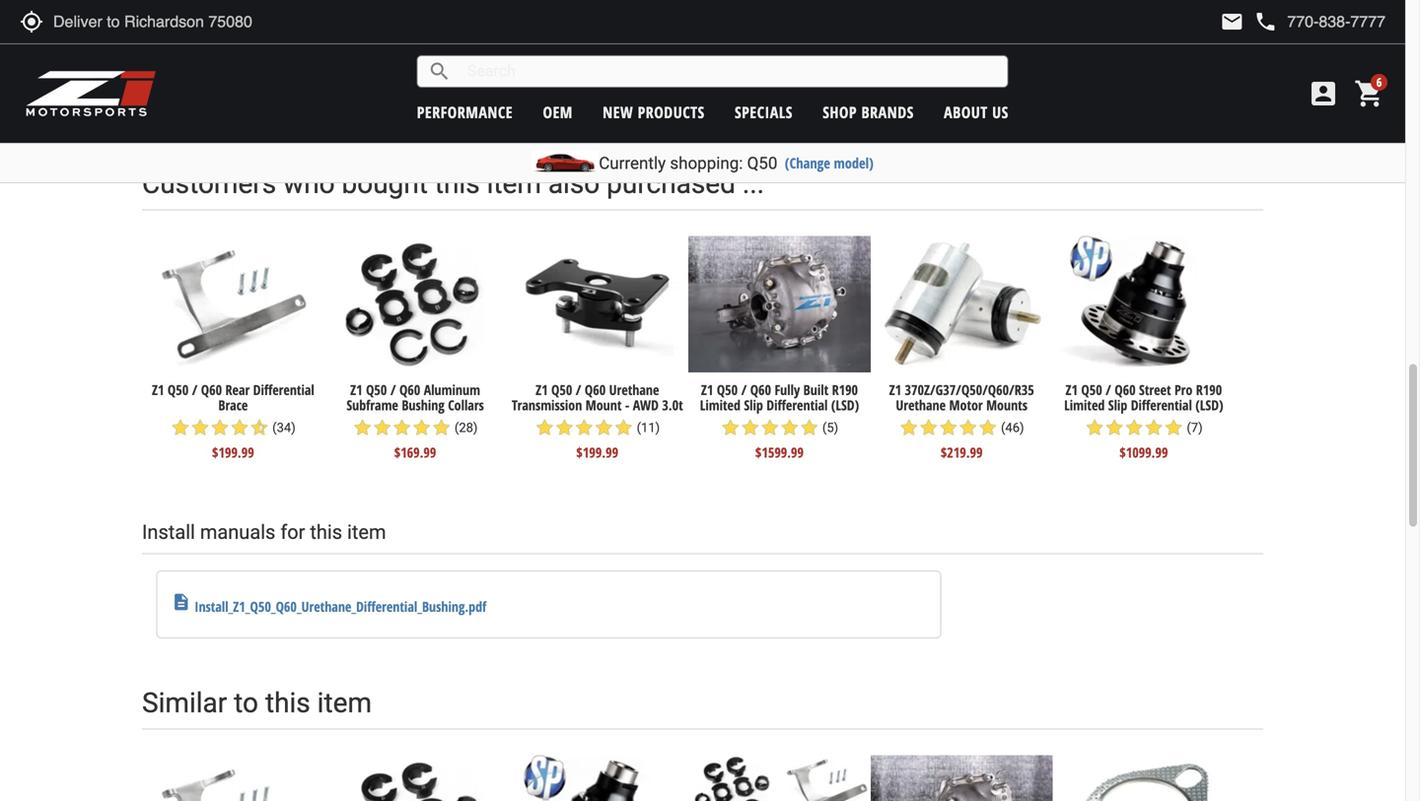 Task type: describe. For each thing, give the bounding box(es) containing it.
item for for
[[347, 521, 386, 544]]

bought
[[342, 168, 428, 200]]

mail
[[1220, 10, 1244, 34]]

q60 for z1 q50 / q60 urethane transmission mount - awd 3.0t star star star star star (11) $199.99
[[585, 381, 606, 400]]

install manuals for this item
[[142, 521, 386, 544]]

/ for z1 q50 / q60 street pro r190 limited slip differential (lsd) star star star star star (7) $1099.99
[[1106, 381, 1111, 400]]

q50 for z1 q50 / q60 rear differential brace star star star star star_half (34)
[[505, 35, 526, 53]]

subframe
[[346, 396, 398, 415]]

specials link
[[735, 102, 793, 123]]

r190 for z1 q50 / q60 fully built r190 limited slip differential (lsd) star star star star star (5) $1599.99
[[832, 381, 858, 400]]

also
[[548, 168, 600, 200]]

differential inside z1 q50 / q60 urethane rear differential bushing set
[[340, 35, 401, 53]]

search
[[428, 60, 451, 83]]

shop brands
[[823, 102, 914, 123]]

q50 for z1 q50 / q60 urethane transmission mount - awd 3.0t star star star star star (11) $199.99
[[551, 381, 572, 400]]

customers
[[142, 168, 276, 200]]

q50 for z1 q50 / q60 street pro r190 limited slip differential (lsd) star star star star star (7) $1099.99
[[1081, 381, 1102, 400]]

phone
[[1254, 10, 1277, 34]]

who
[[283, 168, 335, 200]]

-
[[625, 396, 629, 415]]

products
[[638, 102, 705, 123]]

Search search field
[[451, 56, 1008, 87]]

/ for z1 q50 / q60 rear differential brace star star star star star_half (34) $199.99
[[192, 381, 198, 400]]

set
[[308, 50, 324, 68]]

limited for z1 q50 / q60 street pro r190 limited slip differential (lsd) star star star star star (7) $1099.99
[[1064, 396, 1105, 415]]

$199.99 inside z1 q50 / q60 urethane transmission mount - awd 3.0t star star star star star (11) $199.99
[[576, 443, 618, 462]]

account_box
[[1308, 78, 1339, 109]]

us
[[992, 102, 1009, 123]]

2 vertical spatial this
[[265, 687, 310, 720]]

collars
[[448, 396, 484, 415]]

(11)
[[637, 421, 660, 435]]

purchased
[[607, 168, 736, 200]]

z1 for z1 q50 / q60 street pro r190 limited slip differential (lsd) star star star star star (7) $1099.99
[[1066, 381, 1078, 400]]

(7)
[[1187, 421, 1203, 435]]

shopping_cart
[[1354, 78, 1386, 109]]

$1599.99
[[755, 443, 804, 462]]

similar
[[142, 687, 227, 720]]

370z/g37/q50/q60/r35
[[905, 381, 1034, 400]]

shopping:
[[670, 153, 743, 173]]

2 vertical spatial item
[[317, 687, 372, 720]]

performance
[[417, 102, 513, 123]]

r190 for z1 q50 / q60 street pro r190 limited slip differential (lsd) star star star star star (7) $1099.99
[[1196, 381, 1222, 400]]

q60 for z1 q50 / q60 rear differential brace star star star star star_half (34)
[[539, 35, 560, 53]]

currently shopping: q50 (change model)
[[599, 153, 874, 173]]

transmission
[[512, 396, 582, 415]]

brands
[[861, 102, 914, 123]]

differential inside z1 q50 / q60 fully built r190 limited slip differential (lsd) star star star star star (5) $1599.99
[[767, 396, 828, 415]]

currently
[[599, 153, 666, 173]]

oem
[[543, 102, 573, 123]]

differential inside z1 q50 / q60 rear differential brace star star star star star_half (34)
[[591, 35, 652, 53]]

rear for z1 q50 / q60 rear differential brace star star star star star_half (34) $199.99
[[225, 381, 250, 400]]

account_box link
[[1303, 78, 1344, 109]]

(34) for z1 q50 / q60 rear differential brace star star star star star_half (34)
[[627, 54, 650, 69]]

new products link
[[603, 102, 705, 123]]

rear for z1 q50 / q60 rear differential brace star star star star star_half (34)
[[563, 35, 588, 53]]

awd
[[633, 396, 659, 415]]

(lsd) for z1 q50 / q60 fully built r190 limited slip differential (lsd) star star star star star (5) $1599.99
[[831, 396, 859, 415]]

description install_z1_q50_q60_urethane_differential_bushing.pdf
[[171, 593, 486, 616]]

q50 for z1 q50 / q60 urethane rear differential bushing set
[[201, 35, 222, 53]]

shop brands link
[[823, 102, 914, 123]]

/ for z1 q50 / q60 urethane transmission mount - awd 3.0t star star star star star (11) $199.99
[[576, 381, 581, 400]]

(34) for z1 q50 / q60 rear differential brace star star star star star_half (34) $199.99
[[272, 421, 296, 435]]

/ for z1 q50 / q60 rear differential brace star star star star star_half (34)
[[530, 35, 535, 53]]

$169.99
[[394, 443, 436, 462]]

...
[[742, 168, 764, 200]]

mount
[[586, 396, 622, 415]]

new products
[[603, 102, 705, 123]]

street
[[1139, 381, 1171, 400]]

z1 for z1 q50 / q60 rear differential brace star star star star star_half (34) $199.99
[[152, 381, 164, 400]]

(28)
[[454, 421, 478, 435]]

customers who bought this item also purchased ...
[[142, 168, 764, 200]]

mail link
[[1220, 10, 1244, 34]]

z1 q50 / q60 rear differential brace star star star star star_half (34) $199.99
[[152, 381, 314, 462]]

brace for z1 q50 / q60 rear differential brace star star star star star_half (34)
[[656, 35, 685, 53]]

z1 q50 / q60 urethane transmission mount - awd 3.0t star star star star star (11) $199.99
[[512, 381, 683, 462]]

$199.99 inside "z1 q50 / q60 rear differential brace star star star star star_half (34) $199.99"
[[212, 443, 254, 462]]

for
[[280, 521, 305, 544]]

$219.99
[[941, 443, 983, 462]]

z1 q50 / q60 rear differential brace star star star star star_half (34)
[[490, 35, 685, 71]]

shop
[[823, 102, 857, 123]]

specials
[[735, 102, 793, 123]]

bushing inside z1 q50 / q60 urethane rear differential bushing set
[[262, 50, 304, 68]]

mounts
[[986, 396, 1028, 415]]

oem link
[[543, 102, 573, 123]]

q60 for z1 q50 / q60 aluminum subframe bushing collars star star star star star (28) $169.99
[[399, 381, 420, 400]]



Task type: locate. For each thing, give the bounding box(es) containing it.
/ inside z1 q50 / q60 urethane transmission mount - awd 3.0t star star star star star (11) $199.99
[[576, 381, 581, 400]]

star
[[525, 52, 545, 71], [545, 52, 564, 71], [564, 52, 584, 71], [584, 52, 604, 71], [171, 418, 190, 438], [190, 418, 210, 438], [210, 418, 230, 438], [230, 418, 249, 438], [353, 418, 372, 438], [372, 418, 392, 438], [392, 418, 412, 438], [412, 418, 432, 438], [432, 418, 451, 438], [535, 418, 555, 438], [555, 418, 574, 438], [574, 418, 594, 438], [594, 418, 614, 438], [614, 418, 633, 438], [721, 418, 740, 438], [740, 418, 760, 438], [760, 418, 780, 438], [780, 418, 799, 438], [799, 418, 819, 438], [899, 418, 919, 438], [919, 418, 939, 438], [939, 418, 958, 438], [958, 418, 978, 438], [978, 418, 998, 438], [1085, 418, 1105, 438], [1105, 418, 1124, 438], [1124, 418, 1144, 438], [1144, 418, 1164, 438], [1164, 418, 1183, 438]]

urethane for z1 q50 / q60 urethane transmission mount - awd 3.0t star star star star star (11) $199.99
[[609, 381, 659, 400]]

q60 for z1 q50 / q60 street pro r190 limited slip differential (lsd) star star star star star (7) $1099.99
[[1115, 381, 1136, 400]]

1 horizontal spatial urethane
[[609, 381, 659, 400]]

1 r190 from the left
[[832, 381, 858, 400]]

2 horizontal spatial urethane
[[896, 396, 946, 415]]

/ inside z1 q50 / q60 rear differential brace star star star star star_half (34)
[[530, 35, 535, 53]]

$199.99 down z1 q50 / q60 rear differential brace star star star star star_half (34)
[[569, 92, 611, 111]]

(change
[[785, 153, 830, 173]]

(change model) link
[[785, 153, 874, 173]]

star_half inside "z1 q50 / q60 rear differential brace star star star star star_half (34) $199.99"
[[249, 418, 269, 438]]

r190 right built on the right
[[832, 381, 858, 400]]

my_location
[[20, 10, 43, 34]]

q50 inside z1 q50 / q60 urethane transmission mount - awd 3.0t star star star star star (11) $199.99
[[551, 381, 572, 400]]

(34) inside "z1 q50 / q60 rear differential brace star star star star star_half (34) $199.99"
[[272, 421, 296, 435]]

q50 inside "z1 q50 / q60 rear differential brace star star star star star_half (34) $199.99"
[[168, 381, 189, 400]]

0 horizontal spatial brace
[[218, 396, 248, 415]]

z1 inside "z1 370z/g37/q50/q60/r35 urethane motor mounts star star star star star (46) $219.99"
[[889, 381, 901, 400]]

0 vertical spatial item
[[487, 168, 541, 200]]

(lsd) inside z1 q50 / q60 street pro r190 limited slip differential (lsd) star star star star star (7) $1099.99
[[1195, 396, 1223, 415]]

install_z1_q50_q60_urethane_differential_bushing.pdf
[[195, 598, 486, 616]]

(46)
[[1001, 421, 1024, 435]]

z1 for z1 q50 / q60 fully built r190 limited slip differential (lsd) star star star star star (5) $1599.99
[[701, 381, 713, 400]]

q50 for z1 q50 / q60 aluminum subframe bushing collars star star star star star (28) $169.99
[[366, 381, 387, 400]]

brace inside "z1 q50 / q60 rear differential brace star star star star star_half (34) $199.99"
[[218, 396, 248, 415]]

this for for
[[310, 521, 342, 544]]

1 horizontal spatial star_half
[[604, 52, 624, 71]]

this right "for"
[[310, 521, 342, 544]]

similar to this item
[[142, 687, 372, 720]]

slip left street
[[1108, 396, 1127, 415]]

bushing inside z1 q50 / q60 aluminum subframe bushing collars star star star star star (28) $169.99
[[402, 396, 444, 415]]

limited left street
[[1064, 396, 1105, 415]]

slip inside z1 q50 / q60 fully built r190 limited slip differential (lsd) star star star star star (5) $1599.99
[[744, 396, 763, 415]]

q50 for z1 q50 / q60 fully built r190 limited slip differential (lsd) star star star star star (5) $1599.99
[[717, 381, 738, 400]]

r190 inside z1 q50 / q60 street pro r190 limited slip differential (lsd) star star star star star (7) $1099.99
[[1196, 381, 1222, 400]]

item down install_z1_q50_q60_urethane_differential_bushing.pdf
[[317, 687, 372, 720]]

(lsd) up the (5)
[[831, 396, 859, 415]]

1 horizontal spatial (34)
[[627, 54, 650, 69]]

shopping_cart link
[[1349, 78, 1386, 109]]

z1 for z1 q50 / q60 urethane transmission mount - awd 3.0t star star star star star (11) $199.99
[[536, 381, 548, 400]]

0 horizontal spatial bushing
[[262, 50, 304, 68]]

urethane
[[259, 35, 309, 53], [609, 381, 659, 400], [896, 396, 946, 415]]

limited inside z1 q50 / q60 street pro r190 limited slip differential (lsd) star star star star star (7) $1099.99
[[1064, 396, 1105, 415]]

item right "for"
[[347, 521, 386, 544]]

1 vertical spatial brace
[[218, 396, 248, 415]]

limited
[[700, 396, 741, 415], [1064, 396, 1105, 415]]

bushing left the 'collars' on the left
[[402, 396, 444, 415]]

0 vertical spatial star_half
[[604, 52, 624, 71]]

/ inside z1 q50 / q60 fully built r190 limited slip differential (lsd) star star star star star (5) $1599.99
[[741, 381, 747, 400]]

2 slip from the left
[[1108, 396, 1127, 415]]

q60
[[234, 35, 255, 53], [539, 35, 560, 53], [201, 381, 222, 400], [399, 381, 420, 400], [585, 381, 606, 400], [750, 381, 771, 400], [1115, 381, 1136, 400]]

model)
[[834, 153, 874, 173]]

q50 inside z1 q50 / q60 aluminum subframe bushing collars star star star star star (28) $169.99
[[366, 381, 387, 400]]

0 horizontal spatial (lsd)
[[831, 396, 859, 415]]

z1 q50 / q60 aluminum subframe bushing collars star star star star star (28) $169.99
[[346, 381, 484, 462]]

1 vertical spatial bushing
[[402, 396, 444, 415]]

2 limited from the left
[[1064, 396, 1105, 415]]

0 horizontal spatial star_half
[[249, 418, 269, 438]]

install
[[142, 521, 195, 544]]

bushing left set
[[262, 50, 304, 68]]

rear
[[312, 35, 336, 53], [563, 35, 588, 53], [225, 381, 250, 400]]

this down 'performance' link
[[435, 168, 480, 200]]

r190 inside z1 q50 / q60 fully built r190 limited slip differential (lsd) star star star star star (5) $1599.99
[[832, 381, 858, 400]]

built
[[803, 381, 828, 400]]

differential up (7)
[[1131, 396, 1192, 415]]

1 slip from the left
[[744, 396, 763, 415]]

to
[[234, 687, 258, 720]]

performance link
[[417, 102, 513, 123]]

slip for z1 q50 / q60 fully built r190 limited slip differential (lsd) star star star star star (5) $1599.99
[[744, 396, 763, 415]]

2 r190 from the left
[[1196, 381, 1222, 400]]

0 horizontal spatial slip
[[744, 396, 763, 415]]

brace inside z1 q50 / q60 rear differential brace star star star star star_half (34)
[[656, 35, 685, 53]]

z1 for z1 q50 / q60 urethane rear differential bushing set
[[185, 35, 197, 53]]

manuals
[[200, 521, 275, 544]]

/ inside z1 q50 / q60 street pro r190 limited slip differential (lsd) star star star star star (7) $1099.99
[[1106, 381, 1111, 400]]

phone link
[[1254, 10, 1386, 34]]

brace for z1 q50 / q60 rear differential brace star star star star star_half (34) $199.99
[[218, 396, 248, 415]]

(34) inside z1 q50 / q60 rear differential brace star star star star star_half (34)
[[627, 54, 650, 69]]

urethane inside z1 q50 / q60 urethane transmission mount - awd 3.0t star star star star star (11) $199.99
[[609, 381, 659, 400]]

differential up the (5)
[[767, 396, 828, 415]]

(lsd) inside z1 q50 / q60 fully built r190 limited slip differential (lsd) star star star star star (5) $1599.99
[[831, 396, 859, 415]]

0 vertical spatial (34)
[[627, 54, 650, 69]]

this
[[435, 168, 480, 200], [310, 521, 342, 544], [265, 687, 310, 720]]

$199.99 down mount
[[576, 443, 618, 462]]

2 horizontal spatial rear
[[563, 35, 588, 53]]

q60 for z1 q50 / q60 rear differential brace star star star star star_half (34) $199.99
[[201, 381, 222, 400]]

z1
[[185, 35, 197, 53], [490, 35, 502, 53], [152, 381, 164, 400], [350, 381, 363, 400], [536, 381, 548, 400], [701, 381, 713, 400], [889, 381, 901, 400], [1066, 381, 1078, 400]]

mail phone
[[1220, 10, 1277, 34]]

0 horizontal spatial r190
[[832, 381, 858, 400]]

fully
[[775, 381, 800, 400]]

1 horizontal spatial slip
[[1108, 396, 1127, 415]]

0 vertical spatial this
[[435, 168, 480, 200]]

z1 inside z1 q50 / q60 urethane rear differential bushing set
[[185, 35, 197, 53]]

urethane for z1 q50 / q60 urethane rear differential bushing set
[[259, 35, 309, 53]]

rear inside z1 q50 / q60 urethane rear differential bushing set
[[312, 35, 336, 53]]

this right to
[[265, 687, 310, 720]]

1 horizontal spatial brace
[[656, 35, 685, 53]]

$199.99
[[569, 92, 611, 111], [212, 443, 254, 462], [576, 443, 618, 462]]

rear inside "z1 q50 / q60 rear differential brace star star star star star_half (34) $199.99"
[[225, 381, 250, 400]]

/ for z1 q50 / q60 aluminum subframe bushing collars star star star star star (28) $169.99
[[390, 381, 396, 400]]

item left also
[[487, 168, 541, 200]]

about us
[[944, 102, 1009, 123]]

3.0t
[[662, 396, 683, 415]]

z1 inside "z1 q50 / q60 rear differential brace star star star star star_half (34) $199.99"
[[152, 381, 164, 400]]

q50 inside z1 q50 / q60 street pro r190 limited slip differential (lsd) star star star star star (7) $1099.99
[[1081, 381, 1102, 400]]

z1 370z/g37/q50/q60/r35 urethane motor mounts star star star star star (46) $219.99
[[889, 381, 1034, 462]]

0 horizontal spatial rear
[[225, 381, 250, 400]]

z1 inside z1 q50 / q60 rear differential brace star star star star star_half (34)
[[490, 35, 502, 53]]

q60 inside "z1 q50 / q60 rear differential brace star star star star star_half (34) $199.99"
[[201, 381, 222, 400]]

urethane inside z1 q50 / q60 urethane rear differential bushing set
[[259, 35, 309, 53]]

0 horizontal spatial (34)
[[272, 421, 296, 435]]

new
[[603, 102, 633, 123]]

r190 right pro
[[1196, 381, 1222, 400]]

1 horizontal spatial (lsd)
[[1195, 396, 1223, 415]]

item
[[487, 168, 541, 200], [347, 521, 386, 544], [317, 687, 372, 720]]

(lsd) for z1 q50 / q60 street pro r190 limited slip differential (lsd) star star star star star (7) $1099.99
[[1195, 396, 1223, 415]]

limited right 3.0t
[[700, 396, 741, 415]]

1 horizontal spatial r190
[[1196, 381, 1222, 400]]

z1 q50 / q60 street pro r190 limited slip differential (lsd) star star star star star (7) $1099.99
[[1064, 381, 1223, 462]]

/ inside "z1 q50 / q60 rear differential brace star star star star star_half (34) $199.99"
[[192, 381, 198, 400]]

this for bought
[[435, 168, 480, 200]]

(lsd)
[[831, 396, 859, 415], [1195, 396, 1223, 415]]

rear inside z1 q50 / q60 rear differential brace star star star star star_half (34)
[[563, 35, 588, 53]]

q60 for z1 q50 / q60 urethane rear differential bushing set
[[234, 35, 255, 53]]

z1 motorsports logo image
[[25, 69, 157, 118]]

1 (lsd) from the left
[[831, 396, 859, 415]]

differential left subframe
[[253, 381, 314, 400]]

0 vertical spatial brace
[[656, 35, 685, 53]]

slip left fully
[[744, 396, 763, 415]]

/ inside z1 q50 / q60 urethane rear differential bushing set
[[225, 35, 231, 53]]

q60 for z1 q50 / q60 fully built r190 limited slip differential (lsd) star star star star star (5) $1599.99
[[750, 381, 771, 400]]

0 vertical spatial bushing
[[262, 50, 304, 68]]

differential
[[340, 35, 401, 53], [591, 35, 652, 53], [253, 381, 314, 400], [767, 396, 828, 415], [1131, 396, 1192, 415]]

about
[[944, 102, 988, 123]]

1 vertical spatial this
[[310, 521, 342, 544]]

z1 inside z1 q50 / q60 aluminum subframe bushing collars star star star star star (28) $169.99
[[350, 381, 363, 400]]

z1 for z1 q50 / q60 aluminum subframe bushing collars star star star star star (28) $169.99
[[350, 381, 363, 400]]

$199.99 up manuals on the left of the page
[[212, 443, 254, 462]]

q50 inside z1 q50 / q60 urethane rear differential bushing set
[[201, 35, 222, 53]]

differential up new
[[591, 35, 652, 53]]

1 limited from the left
[[700, 396, 741, 415]]

0 horizontal spatial urethane
[[259, 35, 309, 53]]

bushing
[[262, 50, 304, 68], [402, 396, 444, 415]]

star_half inside z1 q50 / q60 rear differential brace star star star star star_half (34)
[[604, 52, 624, 71]]

differential inside z1 q50 / q60 street pro r190 limited slip differential (lsd) star star star star star (7) $1099.99
[[1131, 396, 1192, 415]]

1 horizontal spatial bushing
[[402, 396, 444, 415]]

1 horizontal spatial rear
[[312, 35, 336, 53]]

pro
[[1174, 381, 1193, 400]]

q60 inside z1 q50 / q60 street pro r190 limited slip differential (lsd) star star star star star (7) $1099.99
[[1115, 381, 1136, 400]]

q60 inside z1 q50 / q60 fully built r190 limited slip differential (lsd) star star star star star (5) $1599.99
[[750, 381, 771, 400]]

/ inside z1 q50 / q60 aluminum subframe bushing collars star star star star star (28) $169.99
[[390, 381, 396, 400]]

$1099.99
[[1120, 443, 1168, 462]]

(lsd) up (7)
[[1195, 396, 1223, 415]]

r190
[[832, 381, 858, 400], [1196, 381, 1222, 400]]

slip for z1 q50 / q60 street pro r190 limited slip differential (lsd) star star star star star (7) $1099.99
[[1108, 396, 1127, 415]]

limited inside z1 q50 / q60 fully built r190 limited slip differential (lsd) star star star star star (5) $1599.99
[[700, 396, 741, 415]]

urethane inside "z1 370z/g37/q50/q60/r35 urethane motor mounts star star star star star (46) $219.99"
[[896, 396, 946, 415]]

1 vertical spatial (34)
[[272, 421, 296, 435]]

/
[[225, 35, 231, 53], [530, 35, 535, 53], [192, 381, 198, 400], [390, 381, 396, 400], [576, 381, 581, 400], [741, 381, 747, 400], [1106, 381, 1111, 400]]

q60 inside z1 q50 / q60 rear differential brace star star star star star_half (34)
[[539, 35, 560, 53]]

/ for z1 q50 / q60 fully built r190 limited slip differential (lsd) star star star star star (5) $1599.99
[[741, 381, 747, 400]]

z1 for z1 370z/g37/q50/q60/r35 urethane motor mounts star star star star star (46) $219.99
[[889, 381, 901, 400]]

slip
[[744, 396, 763, 415], [1108, 396, 1127, 415]]

z1 q50 / q60 urethane rear differential bushing set
[[185, 35, 401, 68]]

1 vertical spatial item
[[347, 521, 386, 544]]

(5)
[[822, 421, 838, 435]]

q60 inside z1 q50 / q60 urethane transmission mount - awd 3.0t star star star star star (11) $199.99
[[585, 381, 606, 400]]

(34)
[[627, 54, 650, 69], [272, 421, 296, 435]]

0 horizontal spatial limited
[[700, 396, 741, 415]]

limited for z1 q50 / q60 fully built r190 limited slip differential (lsd) star star star star star (5) $1599.99
[[700, 396, 741, 415]]

slip inside z1 q50 / q60 street pro r190 limited slip differential (lsd) star star star star star (7) $1099.99
[[1108, 396, 1127, 415]]

brace
[[656, 35, 685, 53], [218, 396, 248, 415]]

star_half for z1 q50 / q60 rear differential brace star star star star star_half (34) $199.99
[[249, 418, 269, 438]]

z1 inside z1 q50 / q60 urethane transmission mount - awd 3.0t star star star star star (11) $199.99
[[536, 381, 548, 400]]

z1 inside z1 q50 / q60 street pro r190 limited slip differential (lsd) star star star star star (7) $1099.99
[[1066, 381, 1078, 400]]

z1 inside z1 q50 / q60 fully built r190 limited slip differential (lsd) star star star star star (5) $1599.99
[[701, 381, 713, 400]]

q60 inside z1 q50 / q60 urethane rear differential bushing set
[[234, 35, 255, 53]]

star_half for z1 q50 / q60 rear differential brace star star star star star_half (34)
[[604, 52, 624, 71]]

q50 inside z1 q50 / q60 rear differential brace star star star star star_half (34)
[[505, 35, 526, 53]]

1 horizontal spatial limited
[[1064, 396, 1105, 415]]

q50
[[201, 35, 222, 53], [505, 35, 526, 53], [747, 153, 777, 173], [168, 381, 189, 400], [366, 381, 387, 400], [551, 381, 572, 400], [717, 381, 738, 400], [1081, 381, 1102, 400]]

2 (lsd) from the left
[[1195, 396, 1223, 415]]

z1 q50 / q60 fully built r190 limited slip differential (lsd) star star star star star (5) $1599.99
[[700, 381, 859, 462]]

q50 inside z1 q50 / q60 fully built r190 limited slip differential (lsd) star star star star star (5) $1599.99
[[717, 381, 738, 400]]

q50 for z1 q50 / q60 rear differential brace star star star star star_half (34) $199.99
[[168, 381, 189, 400]]

differential inside "z1 q50 / q60 rear differential brace star star star star star_half (34) $199.99"
[[253, 381, 314, 400]]

description
[[171, 593, 191, 613]]

motor
[[949, 396, 983, 415]]

differential right set
[[340, 35, 401, 53]]

item for bought
[[487, 168, 541, 200]]

z1 for z1 q50 / q60 rear differential brace star star star star star_half (34)
[[490, 35, 502, 53]]

1 vertical spatial star_half
[[249, 418, 269, 438]]

q60 inside z1 q50 / q60 aluminum subframe bushing collars star star star star star (28) $169.99
[[399, 381, 420, 400]]

aluminum
[[424, 381, 480, 400]]

/ for z1 q50 / q60 urethane rear differential bushing set
[[225, 35, 231, 53]]

about us link
[[944, 102, 1009, 123]]

star_half
[[604, 52, 624, 71], [249, 418, 269, 438]]



Task type: vqa. For each thing, say whether or not it's contained in the screenshot.
Plug. on the right of the page
no



